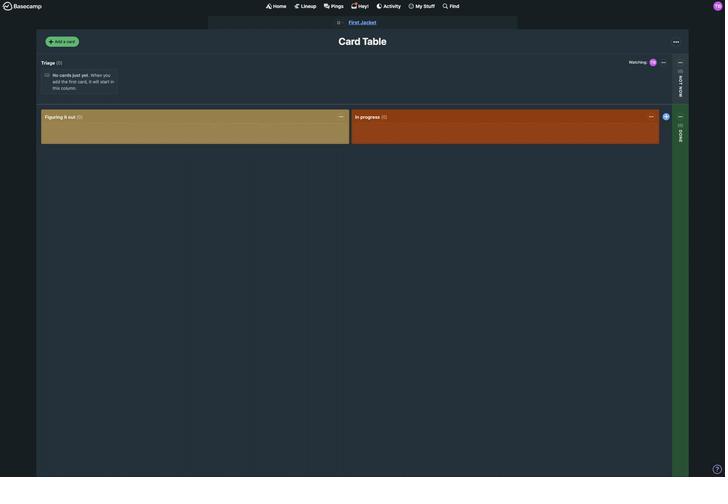 Task type: describe. For each thing, give the bounding box(es) containing it.
in
[[111, 79, 114, 84]]

1 horizontal spatial tyler black image
[[714, 2, 723, 11]]

figuring
[[45, 114, 63, 120]]

first jacket link
[[349, 20, 377, 25]]

. when you add the first card, it will start in this column.
[[53, 73, 114, 91]]

hey!
[[359, 3, 369, 9]]

my stuff
[[416, 3, 435, 9]]

w
[[679, 93, 684, 97]]

hey! button
[[351, 2, 369, 9]]

1 vertical spatial it
[[64, 114, 67, 120]]

o for d o n e
[[679, 133, 684, 136]]

triage link
[[41, 60, 55, 65]]

first
[[349, 20, 360, 25]]

my
[[416, 3, 423, 9]]

no cards just yet
[[53, 73, 88, 78]]

1 vertical spatial watching:
[[642, 135, 662, 140]]

stuff
[[424, 3, 435, 9]]

cards
[[60, 73, 71, 78]]

2 o from the top
[[679, 90, 684, 93]]

first
[[69, 79, 77, 84]]

switch accounts image
[[2, 2, 42, 11]]

card,
[[78, 79, 88, 84]]

this
[[53, 86, 60, 91]]

add
[[55, 39, 62, 44]]

the
[[61, 79, 68, 84]]

when
[[91, 73, 102, 78]]

(0) right progress on the top of page
[[381, 114, 388, 120]]

t
[[679, 82, 684, 85]]

yet
[[82, 73, 88, 78]]

n
[[679, 76, 684, 79]]

column.
[[61, 86, 77, 91]]

progress
[[361, 114, 380, 120]]

d o n e
[[679, 130, 684, 142]]

activity
[[384, 3, 401, 9]]

figuring it out (0)
[[45, 114, 83, 120]]

(0) up 'd'
[[678, 123, 684, 128]]



Task type: locate. For each thing, give the bounding box(es) containing it.
triage
[[41, 60, 55, 65]]

it left out
[[64, 114, 67, 120]]

a
[[63, 39, 66, 44]]

n o t n o w
[[679, 76, 684, 97]]

pings button
[[324, 3, 344, 9]]

d
[[679, 130, 684, 133]]

0 vertical spatial it
[[89, 79, 92, 84]]

1 n from the top
[[679, 86, 684, 90]]

1 o from the top
[[679, 79, 684, 82]]

start
[[100, 79, 109, 84]]

(0) up n
[[678, 69, 684, 73]]

o
[[679, 79, 684, 82], [679, 90, 684, 93], [679, 133, 684, 136]]

o up w
[[679, 79, 684, 82]]

in
[[355, 114, 360, 120]]

o for n o t n o w
[[679, 79, 684, 82]]

it left "will"
[[89, 79, 92, 84]]

in progress link
[[355, 114, 380, 120]]

triage (0)
[[41, 60, 62, 65]]

it inside . when you add the first card, it will start in this column.
[[89, 79, 92, 84]]

None submit
[[640, 88, 683, 96], [640, 142, 683, 150], [640, 88, 683, 96], [640, 142, 683, 150]]

home link
[[266, 3, 287, 9]]

1 horizontal spatial it
[[89, 79, 92, 84]]

jacket
[[361, 20, 377, 25]]

3 o from the top
[[679, 133, 684, 136]]

.
[[88, 73, 89, 78]]

n down t
[[679, 86, 684, 90]]

just
[[73, 73, 80, 78]]

in progress (0)
[[355, 114, 388, 120]]

card table
[[339, 35, 387, 47]]

2 vertical spatial o
[[679, 133, 684, 136]]

o down t
[[679, 90, 684, 93]]

(0)
[[56, 60, 62, 65], [678, 69, 684, 73], [77, 114, 83, 120], [381, 114, 388, 120], [678, 123, 684, 128]]

lineup link
[[294, 3, 317, 9]]

1 vertical spatial o
[[679, 90, 684, 93]]

0 horizontal spatial it
[[64, 114, 67, 120]]

card
[[67, 39, 75, 44]]

add
[[53, 79, 60, 84]]

0 vertical spatial watching:
[[629, 60, 648, 65]]

find
[[450, 3, 460, 9]]

activity link
[[376, 3, 401, 9]]

no
[[53, 73, 58, 78]]

figuring it out link
[[45, 114, 75, 120]]

add a card link
[[46, 37, 79, 47]]

out
[[68, 114, 75, 120]]

o up e
[[679, 133, 684, 136]]

lineup
[[301, 3, 317, 9]]

find button
[[443, 3, 460, 9]]

my stuff button
[[409, 3, 435, 9]]

you
[[103, 73, 110, 78]]

0 vertical spatial o
[[679, 79, 684, 82]]

2 n from the top
[[679, 136, 684, 140]]

tyler black image
[[714, 2, 723, 11], [649, 58, 658, 67]]

card
[[339, 35, 361, 47]]

(0) right out
[[77, 114, 83, 120]]

it
[[89, 79, 92, 84], [64, 114, 67, 120]]

home
[[273, 3, 287, 9]]

0 horizontal spatial tyler black image
[[649, 58, 658, 67]]

will
[[93, 79, 99, 84]]

watching:
[[629, 60, 648, 65], [642, 135, 662, 140]]

table
[[363, 35, 387, 47]]

0 vertical spatial n
[[679, 86, 684, 90]]

first jacket
[[349, 20, 377, 25]]

n
[[679, 86, 684, 90], [679, 136, 684, 140]]

1 vertical spatial tyler black image
[[649, 58, 658, 67]]

pings
[[331, 3, 344, 9]]

1 vertical spatial n
[[679, 136, 684, 140]]

add a card
[[55, 39, 75, 44]]

e
[[679, 140, 684, 142]]

main element
[[0, 0, 726, 12]]

0 vertical spatial tyler black image
[[714, 2, 723, 11]]

(0) right triage link
[[56, 60, 62, 65]]

n down 'd'
[[679, 136, 684, 140]]



Task type: vqa. For each thing, say whether or not it's contained in the screenshot.
person report "image"
no



